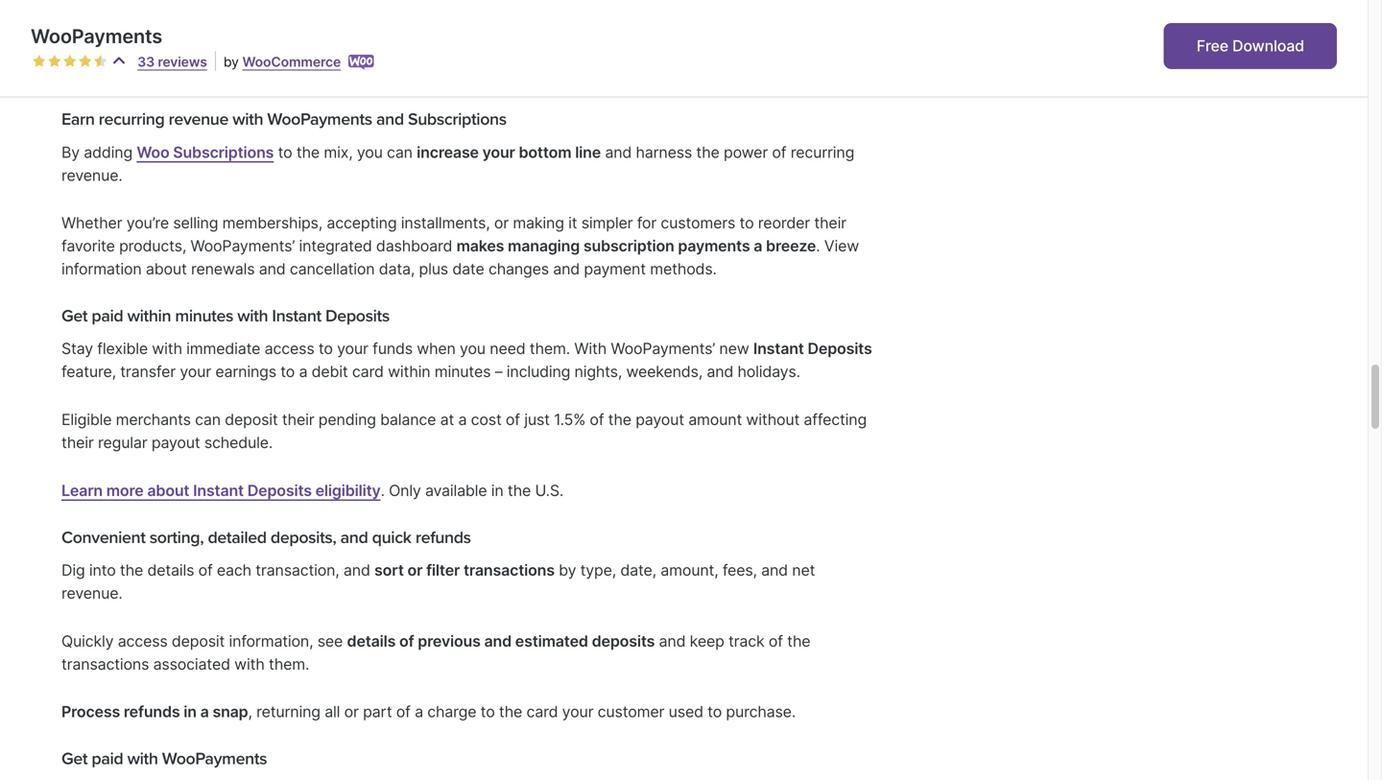Task type: vqa. For each thing, say whether or not it's contained in the screenshot.
leftmost THE IN
yes



Task type: locate. For each thing, give the bounding box(es) containing it.
to right "charge"
[[481, 703, 495, 722]]

0 vertical spatial them.
[[530, 339, 570, 358]]

1 horizontal spatial transactions
[[464, 561, 555, 580]]

by
[[61, 143, 80, 161]]

to right earnings
[[280, 362, 295, 381]]

0 vertical spatial by
[[223, 54, 239, 70]]

of right power
[[772, 143, 786, 161]]

instant down cancellation
[[272, 306, 321, 326]]

0 vertical spatial revenue.
[[61, 166, 122, 185]]

the inside and harness the power of recurring revenue.
[[696, 143, 720, 161]]

deposit up associated
[[172, 632, 225, 651]]

0 vertical spatial payout
[[636, 410, 684, 429]]

instant
[[272, 306, 321, 326], [753, 339, 804, 358], [193, 481, 244, 500]]

you left 'need'
[[460, 339, 486, 358]]

1 vertical spatial details
[[347, 632, 396, 651]]

,
[[248, 703, 252, 722]]

1 vertical spatial transactions
[[61, 655, 149, 674]]

1 vertical spatial about
[[147, 481, 189, 500]]

transactions right "filter"
[[464, 561, 555, 580]]

instant up detailed
[[193, 481, 244, 500]]

it
[[568, 214, 577, 232]]

more
[[106, 481, 144, 500]]

to down earn recurring revenue with woopayments and subscriptions
[[278, 143, 292, 161]]

deposits up funds
[[325, 306, 390, 326]]

a inside stay flexible with immediate access to your funds when you need them. with woopayments' new instant deposits feature, transfer your earnings to a debit card within minutes – including nights, weekends, and holidays.
[[299, 362, 307, 381]]

revenue. down adding
[[61, 166, 122, 185]]

1 horizontal spatial woopayments'
[[611, 339, 715, 358]]

get down process at the left bottom of the page
[[61, 749, 88, 769]]

deposits up convenient sorting, detailed deposits, and quick refunds
[[247, 481, 312, 500]]

or inside whether you're selling memberships, accepting installments, or making it simpler for customers to reorder their favorite products, woopayments' integrated dashboard
[[494, 214, 509, 232]]

by inside by type, date, amount, fees, and net revenue.
[[559, 561, 576, 580]]

1 horizontal spatial them.
[[530, 339, 570, 358]]

woopayments up the rate product 5 stars image
[[31, 24, 162, 48]]

holidays.
[[738, 362, 800, 381]]

1 horizontal spatial minutes
[[435, 362, 491, 381]]

rate product 2 stars image
[[48, 55, 61, 68]]

your left bottom
[[482, 143, 515, 161]]

the left mix,
[[296, 143, 320, 161]]

recurring inside and harness the power of recurring revenue.
[[791, 143, 854, 161]]

revenue. down "into"
[[61, 584, 122, 603]]

the right "charge"
[[499, 703, 522, 722]]

1 vertical spatial minutes
[[435, 362, 491, 381]]

revenue. inside by type, date, amount, fees, and net revenue.
[[61, 584, 122, 603]]

0 horizontal spatial in
[[184, 703, 197, 722]]

1 horizontal spatial deposits
[[325, 306, 390, 326]]

refunds up "filter"
[[415, 527, 471, 548]]

and left 'net'
[[761, 561, 788, 580]]

1 vertical spatial you
[[460, 339, 486, 358]]

net
[[792, 561, 815, 580]]

learn more about instant deposits eligibility link
[[61, 481, 381, 500]]

0 vertical spatial refunds
[[415, 527, 471, 548]]

whether you're selling memberships, accepting installments, or making it simpler for customers to reorder their favorite products, woopayments' integrated dashboard
[[61, 214, 847, 255]]

1 paid from the top
[[92, 306, 123, 326]]

1 vertical spatial them.
[[269, 655, 309, 674]]

2 get from the top
[[61, 749, 88, 769]]

the right track in the bottom right of the page
[[787, 632, 810, 651]]

2 vertical spatial deposits
[[247, 481, 312, 500]]

payout down weekends, on the top of the page
[[636, 410, 684, 429]]

them. up including
[[530, 339, 570, 358]]

about right more
[[147, 481, 189, 500]]

. left view
[[816, 237, 820, 255]]

1 horizontal spatial access
[[265, 339, 314, 358]]

track
[[728, 632, 765, 651]]

2 horizontal spatial instant
[[753, 339, 804, 358]]

and left the sort
[[344, 561, 370, 580]]

0 horizontal spatial within
[[127, 306, 171, 326]]

.
[[816, 237, 820, 255], [381, 481, 385, 500]]

paid for within
[[92, 306, 123, 326]]

reorder
[[758, 214, 810, 232]]

date
[[452, 260, 484, 278]]

refunds
[[415, 527, 471, 548], [124, 703, 180, 722]]

0 horizontal spatial .
[[381, 481, 385, 500]]

selling
[[173, 214, 218, 232]]

0 vertical spatial subscriptions
[[408, 109, 507, 130]]

rate product 3 stars image
[[63, 55, 77, 68]]

them. down information,
[[269, 655, 309, 674]]

card
[[352, 362, 384, 381], [526, 703, 558, 722]]

. inside . view information about renewals and cancellation data, plus date changes and payment methods.
[[816, 237, 820, 255]]

1 vertical spatial within
[[388, 362, 430, 381]]

about down products,
[[146, 260, 187, 278]]

woopayments' up renewals
[[190, 237, 295, 255]]

and down new
[[707, 362, 733, 381]]

details right see
[[347, 632, 396, 651]]

or up the makes
[[494, 214, 509, 232]]

in right available
[[491, 481, 503, 500]]

0 vertical spatial woopayments'
[[190, 237, 295, 255]]

accepting
[[327, 214, 397, 232]]

access up debit in the top of the page
[[265, 339, 314, 358]]

or right the sort
[[407, 561, 423, 580]]

their left pending
[[282, 410, 314, 429]]

. left 'only'
[[381, 481, 385, 500]]

by left type, on the bottom left of page
[[559, 561, 576, 580]]

card inside stay flexible with immediate access to your funds when you need them. with woopayments' new instant deposits feature, transfer your earnings to a debit card within minutes – including nights, weekends, and holidays.
[[352, 362, 384, 381]]

1 horizontal spatial card
[[526, 703, 558, 722]]

you right mix,
[[357, 143, 383, 161]]

with
[[232, 109, 263, 130], [237, 306, 268, 326], [152, 339, 182, 358], [234, 655, 265, 674], [127, 749, 158, 769]]

detailed
[[208, 527, 267, 548]]

1 vertical spatial card
[[526, 703, 558, 722]]

1 vertical spatial revenue.
[[61, 584, 122, 603]]

within
[[127, 306, 171, 326], [388, 362, 430, 381]]

0 horizontal spatial can
[[195, 410, 221, 429]]

instant up "holidays."
[[753, 339, 804, 358]]

in left snap on the bottom
[[184, 703, 197, 722]]

2 horizontal spatial their
[[814, 214, 847, 232]]

woo
[[137, 143, 169, 161]]

process
[[61, 703, 120, 722]]

0 vertical spatial card
[[352, 362, 384, 381]]

part
[[363, 703, 392, 722]]

1 vertical spatial access
[[118, 632, 168, 651]]

1 horizontal spatial details
[[347, 632, 396, 651]]

deposit
[[225, 410, 278, 429], [172, 632, 225, 651]]

installments,
[[401, 214, 490, 232]]

just
[[524, 410, 550, 429]]

by
[[223, 54, 239, 70], [559, 561, 576, 580]]

within inside stay flexible with immediate access to your funds when you need them. with woopayments' new instant deposits feature, transfer your earnings to a debit card within minutes – including nights, weekends, and holidays.
[[388, 362, 430, 381]]

0 horizontal spatial minutes
[[175, 306, 233, 326]]

rate product 4 stars image
[[79, 55, 92, 68]]

0 horizontal spatial deposits
[[247, 481, 312, 500]]

1 horizontal spatial recurring
[[791, 143, 854, 161]]

a right at
[[458, 410, 467, 429]]

payout down the merchants
[[152, 433, 200, 452]]

can left increase
[[387, 143, 413, 161]]

2 revenue. from the top
[[61, 584, 122, 603]]

0 horizontal spatial instant
[[193, 481, 244, 500]]

1 vertical spatial subscriptions
[[173, 143, 274, 161]]

1 horizontal spatial their
[[282, 410, 314, 429]]

0 vertical spatial transactions
[[464, 561, 555, 580]]

1 horizontal spatial instant
[[272, 306, 321, 326]]

paid up flexible
[[92, 306, 123, 326]]

2 horizontal spatial deposits
[[808, 339, 872, 358]]

mix,
[[324, 143, 353, 161]]

or right all
[[344, 703, 359, 722]]

deposits inside stay flexible with immediate access to your funds when you need them. with woopayments' new instant deposits feature, transfer your earnings to a debit card within minutes – including nights, weekends, and holidays.
[[808, 339, 872, 358]]

within up flexible
[[127, 306, 171, 326]]

the right "into"
[[120, 561, 143, 580]]

simpler
[[581, 214, 633, 232]]

1 revenue. from the top
[[61, 166, 122, 185]]

amount
[[688, 410, 742, 429]]

type,
[[580, 561, 616, 580]]

subscriptions up increase
[[408, 109, 507, 130]]

0 vertical spatial deposits
[[325, 306, 390, 326]]

process refunds in a snap , returning all or part of a charge to the card your customer used to purchase.
[[61, 703, 796, 722]]

and down managing
[[553, 260, 580, 278]]

can inside eligible merchants can deposit their pending balance at a cost of just 1.5% of the payout amount without affecting their regular payout schedule.
[[195, 410, 221, 429]]

1 horizontal spatial in
[[491, 481, 503, 500]]

0 horizontal spatial by
[[223, 54, 239, 70]]

you inside stay flexible with immediate access to your funds when you need them. with woopayments' new instant deposits feature, transfer your earnings to a debit card within minutes – including nights, weekends, and holidays.
[[460, 339, 486, 358]]

products,
[[119, 237, 186, 255]]

0 horizontal spatial card
[[352, 362, 384, 381]]

1 get from the top
[[61, 306, 88, 326]]

returning
[[256, 703, 320, 722]]

1 horizontal spatial you
[[460, 339, 486, 358]]

and right previous
[[484, 632, 512, 651]]

1 horizontal spatial payout
[[636, 410, 684, 429]]

a left snap on the bottom
[[200, 703, 209, 722]]

line
[[575, 143, 601, 161]]

0 vertical spatial within
[[127, 306, 171, 326]]

deposit up schedule.
[[225, 410, 278, 429]]

a left "charge"
[[415, 703, 423, 722]]

1 vertical spatial deposits
[[808, 339, 872, 358]]

and right 'line'
[[605, 143, 632, 161]]

your down the immediate
[[180, 362, 211, 381]]

the left u.s.
[[508, 481, 531, 500]]

0 vertical spatial or
[[494, 214, 509, 232]]

access up associated
[[118, 632, 168, 651]]

merchants
[[116, 410, 191, 429]]

to right the used
[[708, 703, 722, 722]]

subscriptions down revenue
[[173, 143, 274, 161]]

within down funds
[[388, 362, 430, 381]]

subscription
[[583, 237, 674, 255]]

cost
[[471, 410, 502, 429]]

1 vertical spatial woopayments
[[267, 109, 372, 130]]

you
[[357, 143, 383, 161], [460, 339, 486, 358]]

breeze
[[766, 237, 816, 255]]

0 vertical spatial deposit
[[225, 410, 278, 429]]

1 vertical spatial get
[[61, 749, 88, 769]]

0 horizontal spatial them.
[[269, 655, 309, 674]]

1 horizontal spatial by
[[559, 561, 576, 580]]

and inside and harness the power of recurring revenue.
[[605, 143, 632, 161]]

0 vertical spatial can
[[387, 143, 413, 161]]

view
[[824, 237, 859, 255]]

1 vertical spatial recurring
[[791, 143, 854, 161]]

get paid with woopayments
[[61, 749, 267, 769]]

0 vertical spatial woopayments
[[31, 24, 162, 48]]

eligibility
[[315, 481, 381, 500]]

of
[[772, 143, 786, 161], [506, 410, 520, 429], [590, 410, 604, 429], [198, 561, 213, 580], [399, 632, 414, 651], [769, 632, 783, 651], [396, 703, 411, 722]]

recurring up woo
[[99, 109, 165, 130]]

0 vertical spatial get
[[61, 306, 88, 326]]

get for get paid with woopayments
[[61, 749, 88, 769]]

woopayments up by adding woo subscriptions to the mix, you can increase your bottom line
[[267, 109, 372, 130]]

and left keep
[[659, 632, 686, 651]]

0 vertical spatial in
[[491, 481, 503, 500]]

of left each
[[198, 561, 213, 580]]

transfer
[[120, 362, 176, 381]]

refunds up the get paid with woopayments
[[124, 703, 180, 722]]

woopayments' up weekends, on the top of the page
[[611, 339, 715, 358]]

1 vertical spatial or
[[407, 561, 423, 580]]

them.
[[530, 339, 570, 358], [269, 655, 309, 674]]

minutes inside stay flexible with immediate access to your funds when you need them. with woopayments' new instant deposits feature, transfer your earnings to a debit card within minutes – including nights, weekends, and holidays.
[[435, 362, 491, 381]]

information,
[[229, 632, 313, 651]]

and inside by type, date, amount, fees, and net revenue.
[[761, 561, 788, 580]]

free download link
[[1164, 23, 1337, 69]]

learn more about instant deposits eligibility . only available in the u.s.
[[61, 481, 564, 500]]

and keep track of the transactions associated with them.
[[61, 632, 810, 674]]

1 vertical spatial .
[[381, 481, 385, 500]]

your up debit in the top of the page
[[337, 339, 368, 358]]

keep
[[690, 632, 724, 651]]

managing
[[508, 237, 580, 255]]

1 vertical spatial can
[[195, 410, 221, 429]]

1 vertical spatial woopayments'
[[611, 339, 715, 358]]

woopayments
[[31, 24, 162, 48], [267, 109, 372, 130], [162, 749, 267, 769]]

increase
[[417, 143, 479, 161]]

1 horizontal spatial can
[[387, 143, 413, 161]]

and left quick
[[340, 527, 368, 548]]

details
[[147, 561, 194, 580], [347, 632, 396, 651]]

1 vertical spatial instant
[[753, 339, 804, 358]]

2 vertical spatial or
[[344, 703, 359, 722]]

0 horizontal spatial or
[[344, 703, 359, 722]]

see
[[317, 632, 343, 651]]

memberships,
[[222, 214, 323, 232]]

by woocommerce
[[223, 54, 341, 70]]

0 horizontal spatial recurring
[[99, 109, 165, 130]]

0 horizontal spatial you
[[357, 143, 383, 161]]

1 vertical spatial deposit
[[172, 632, 225, 651]]

the inside the "and keep track of the transactions associated with them."
[[787, 632, 810, 651]]

0 horizontal spatial woopayments'
[[190, 237, 295, 255]]

0 horizontal spatial refunds
[[124, 703, 180, 722]]

woopayments down snap on the bottom
[[162, 749, 267, 769]]

deposits
[[325, 306, 390, 326], [808, 339, 872, 358], [247, 481, 312, 500]]

can
[[387, 143, 413, 161], [195, 410, 221, 429]]

get up stay
[[61, 306, 88, 326]]

deposits up affecting
[[808, 339, 872, 358]]

get for get paid within minutes with instant deposits
[[61, 306, 88, 326]]

deposits
[[592, 632, 655, 651]]

details down sorting,
[[147, 561, 194, 580]]

in
[[491, 481, 503, 500], [184, 703, 197, 722]]

of right part
[[396, 703, 411, 722]]

with inside stay flexible with immediate access to your funds when you need them. with woopayments' new instant deposits feature, transfer your earnings to a debit card within minutes – including nights, weekends, and holidays.
[[152, 339, 182, 358]]

to left reorder
[[740, 214, 754, 232]]

their
[[814, 214, 847, 232], [282, 410, 314, 429], [61, 433, 94, 452]]

1.5%
[[554, 410, 586, 429]]

renewals
[[191, 260, 255, 278]]

0 vertical spatial their
[[814, 214, 847, 232]]

card down funds
[[352, 362, 384, 381]]

0 vertical spatial minutes
[[175, 306, 233, 326]]

minutes down when
[[435, 362, 491, 381]]

woo subscriptions link
[[137, 143, 274, 161]]

or
[[494, 214, 509, 232], [407, 561, 423, 580], [344, 703, 359, 722]]

recurring
[[99, 109, 165, 130], [791, 143, 854, 161]]

a left debit in the top of the page
[[299, 362, 307, 381]]

2 paid from the top
[[92, 749, 123, 769]]

2 horizontal spatial or
[[494, 214, 509, 232]]

transactions down quickly
[[61, 655, 149, 674]]

by right reviews
[[223, 54, 239, 70]]

to
[[278, 143, 292, 161], [740, 214, 754, 232], [319, 339, 333, 358], [280, 362, 295, 381], [481, 703, 495, 722], [708, 703, 722, 722]]

can up schedule.
[[195, 410, 221, 429]]

0 vertical spatial about
[[146, 260, 187, 278]]

their down eligible
[[61, 433, 94, 452]]

card down "estimated"
[[526, 703, 558, 722]]

0 vertical spatial access
[[265, 339, 314, 358]]

their up view
[[814, 214, 847, 232]]

1 horizontal spatial .
[[816, 237, 820, 255]]

0 vertical spatial .
[[816, 237, 820, 255]]

woopayments' inside stay flexible with immediate access to your funds when you need them. with woopayments' new instant deposits feature, transfer your earnings to a debit card within minutes – including nights, weekends, and holidays.
[[611, 339, 715, 358]]

1 vertical spatial by
[[559, 561, 576, 580]]

the right 1.5%
[[608, 410, 631, 429]]

minutes up the immediate
[[175, 306, 233, 326]]

1 vertical spatial paid
[[92, 749, 123, 769]]

1 vertical spatial in
[[184, 703, 197, 722]]

0 vertical spatial paid
[[92, 306, 123, 326]]

of right track in the bottom right of the page
[[769, 632, 783, 651]]

convenient
[[61, 527, 145, 548]]

making
[[513, 214, 564, 232]]

recurring right power
[[791, 143, 854, 161]]

power
[[724, 143, 768, 161]]

you're
[[126, 214, 169, 232]]

1 horizontal spatial within
[[388, 362, 430, 381]]

the left power
[[696, 143, 720, 161]]

paid down process at the left bottom of the page
[[92, 749, 123, 769]]



Task type: describe. For each thing, give the bounding box(es) containing it.
at
[[440, 410, 454, 429]]

earn
[[61, 109, 95, 130]]

your left customer
[[562, 703, 594, 722]]

33 reviews link
[[137, 54, 207, 70]]

changes
[[488, 260, 549, 278]]

bottom
[[519, 143, 571, 161]]

0 vertical spatial recurring
[[99, 109, 165, 130]]

0 horizontal spatial access
[[118, 632, 168, 651]]

deposit inside eligible merchants can deposit their pending balance at a cost of just 1.5% of the payout amount without affecting their regular payout schedule.
[[225, 410, 278, 429]]

purchase.
[[726, 703, 796, 722]]

earnings
[[215, 362, 276, 381]]

payments
[[678, 237, 750, 255]]

favorite
[[61, 237, 115, 255]]

a left breeze
[[754, 237, 762, 255]]

including
[[507, 362, 570, 381]]

customer
[[598, 703, 665, 722]]

used
[[669, 703, 703, 722]]

woopayments' inside whether you're selling memberships, accepting installments, or making it simpler for customers to reorder their favorite products, woopayments' integrated dashboard
[[190, 237, 295, 255]]

their inside whether you're selling memberships, accepting installments, or making it simpler for customers to reorder their favorite products, woopayments' integrated dashboard
[[814, 214, 847, 232]]

by for woocommerce
[[223, 54, 239, 70]]

2 vertical spatial instant
[[193, 481, 244, 500]]

them. inside stay flexible with immediate access to your funds when you need them. with woopayments' new instant deposits feature, transfer your earnings to a debit card within minutes – including nights, weekends, and holidays.
[[530, 339, 570, 358]]

makes
[[456, 237, 504, 255]]

0 vertical spatial you
[[357, 143, 383, 161]]

cancellation
[[290, 260, 375, 278]]

information
[[61, 260, 142, 278]]

about inside . view information about renewals and cancellation data, plus date changes and payment methods.
[[146, 260, 187, 278]]

debit
[[312, 362, 348, 381]]

get paid within minutes with instant deposits
[[61, 306, 390, 326]]

earn recurring revenue with woopayments and subscriptions
[[61, 109, 507, 130]]

need
[[490, 339, 525, 358]]

of inside the "and keep track of the transactions associated with them."
[[769, 632, 783, 651]]

woocommerce link
[[242, 54, 341, 70]]

u.s.
[[535, 481, 564, 500]]

developed by woocommerce image
[[349, 55, 375, 70]]

flexible
[[97, 339, 148, 358]]

2 vertical spatial their
[[61, 433, 94, 452]]

eligible
[[61, 410, 112, 429]]

0 vertical spatial instant
[[272, 306, 321, 326]]

to inside whether you're selling memberships, accepting installments, or making it simpler for customers to reorder their favorite products, woopayments' integrated dashboard
[[740, 214, 754, 232]]

fees,
[[723, 561, 757, 580]]

without
[[746, 410, 800, 429]]

download
[[1232, 36, 1304, 55]]

and down 'memberships,' at the top left of page
[[259, 260, 286, 278]]

dig into the details of each transaction, and sort or filter transactions
[[61, 561, 555, 580]]

rate product 5 stars image
[[94, 55, 108, 68]]

associated
[[153, 655, 230, 674]]

by for type,
[[559, 561, 576, 580]]

makes managing subscription payments a breeze
[[456, 237, 816, 255]]

integrated
[[299, 237, 372, 255]]

rate product 1 star image
[[33, 55, 46, 68]]

whether
[[61, 214, 122, 232]]

affecting
[[804, 410, 867, 429]]

to up debit in the top of the page
[[319, 339, 333, 358]]

balance
[[380, 410, 436, 429]]

only
[[389, 481, 421, 500]]

revenue. inside and harness the power of recurring revenue.
[[61, 166, 122, 185]]

stay flexible with immediate access to your funds when you need them. with woopayments' new instant deposits feature, transfer your earnings to a debit card within minutes – including nights, weekends, and holidays.
[[61, 339, 872, 381]]

0 horizontal spatial details
[[147, 561, 194, 580]]

eligible merchants can deposit their pending balance at a cost of just 1.5% of the payout amount without affecting their regular payout schedule.
[[61, 410, 867, 452]]

free download
[[1197, 36, 1304, 55]]

new
[[719, 339, 749, 358]]

of inside and harness the power of recurring revenue.
[[772, 143, 786, 161]]

amount,
[[661, 561, 718, 580]]

available
[[425, 481, 487, 500]]

transactions inside the "and keep track of the transactions associated with them."
[[61, 655, 149, 674]]

by type, date, amount, fees, and net revenue.
[[61, 561, 815, 603]]

paid for with
[[92, 749, 123, 769]]

regular
[[98, 433, 147, 452]]

convenient sorting, detailed deposits, and quick refunds
[[61, 527, 471, 548]]

and inside stay flexible with immediate access to your funds when you need them. with woopayments' new instant deposits feature, transfer your earnings to a debit card within minutes – including nights, weekends, and holidays.
[[707, 362, 733, 381]]

customers
[[661, 214, 735, 232]]

learn
[[61, 481, 103, 500]]

snap
[[213, 703, 248, 722]]

schedule.
[[204, 433, 273, 452]]

stay
[[61, 339, 93, 358]]

2 vertical spatial woopayments
[[162, 749, 267, 769]]

methods.
[[650, 260, 717, 278]]

instant inside stay flexible with immediate access to your funds when you need them. with woopayments' new instant deposits feature, transfer your earnings to a debit card within minutes – including nights, weekends, and holidays.
[[753, 339, 804, 358]]

with inside the "and keep track of the transactions associated with them."
[[234, 655, 265, 674]]

33
[[137, 54, 155, 70]]

woocommerce
[[242, 54, 341, 70]]

weekends,
[[626, 362, 703, 381]]

of right 1.5%
[[590, 410, 604, 429]]

quickly access deposit information, see details of previous and estimated deposits
[[61, 632, 655, 651]]

with
[[574, 339, 607, 358]]

and harness the power of recurring revenue.
[[61, 143, 854, 185]]

when
[[417, 339, 456, 358]]

1 vertical spatial refunds
[[124, 703, 180, 722]]

them. inside the "and keep track of the transactions associated with them."
[[269, 655, 309, 674]]

1 horizontal spatial refunds
[[415, 527, 471, 548]]

1 vertical spatial their
[[282, 410, 314, 429]]

and inside the "and keep track of the transactions associated with them."
[[659, 632, 686, 651]]

of left previous
[[399, 632, 414, 651]]

charge
[[427, 703, 476, 722]]

of left just
[[506, 410, 520, 429]]

the inside eligible merchants can deposit their pending balance at a cost of just 1.5% of the payout amount without affecting their regular payout schedule.
[[608, 410, 631, 429]]

dashboard
[[376, 237, 452, 255]]

filter
[[426, 561, 460, 580]]

payment
[[584, 260, 646, 278]]

. view information about renewals and cancellation data, plus date changes and payment methods.
[[61, 237, 859, 278]]

for
[[637, 214, 657, 232]]

–
[[495, 362, 502, 381]]

access inside stay flexible with immediate access to your funds when you need them. with woopayments' new instant deposits feature, transfer your earnings to a debit card within minutes – including nights, weekends, and holidays.
[[265, 339, 314, 358]]

adding
[[84, 143, 132, 161]]

1 vertical spatial payout
[[152, 433, 200, 452]]

a inside eligible merchants can deposit their pending balance at a cost of just 1.5% of the payout amount without affecting their regular payout schedule.
[[458, 410, 467, 429]]

and up by adding woo subscriptions to the mix, you can increase your bottom line
[[376, 109, 404, 130]]

date,
[[620, 561, 656, 580]]

1 horizontal spatial or
[[407, 561, 423, 580]]

all
[[325, 703, 340, 722]]

1 horizontal spatial subscriptions
[[408, 109, 507, 130]]

estimated
[[515, 632, 588, 651]]

immediate
[[186, 339, 260, 358]]

revenue
[[169, 109, 228, 130]]



